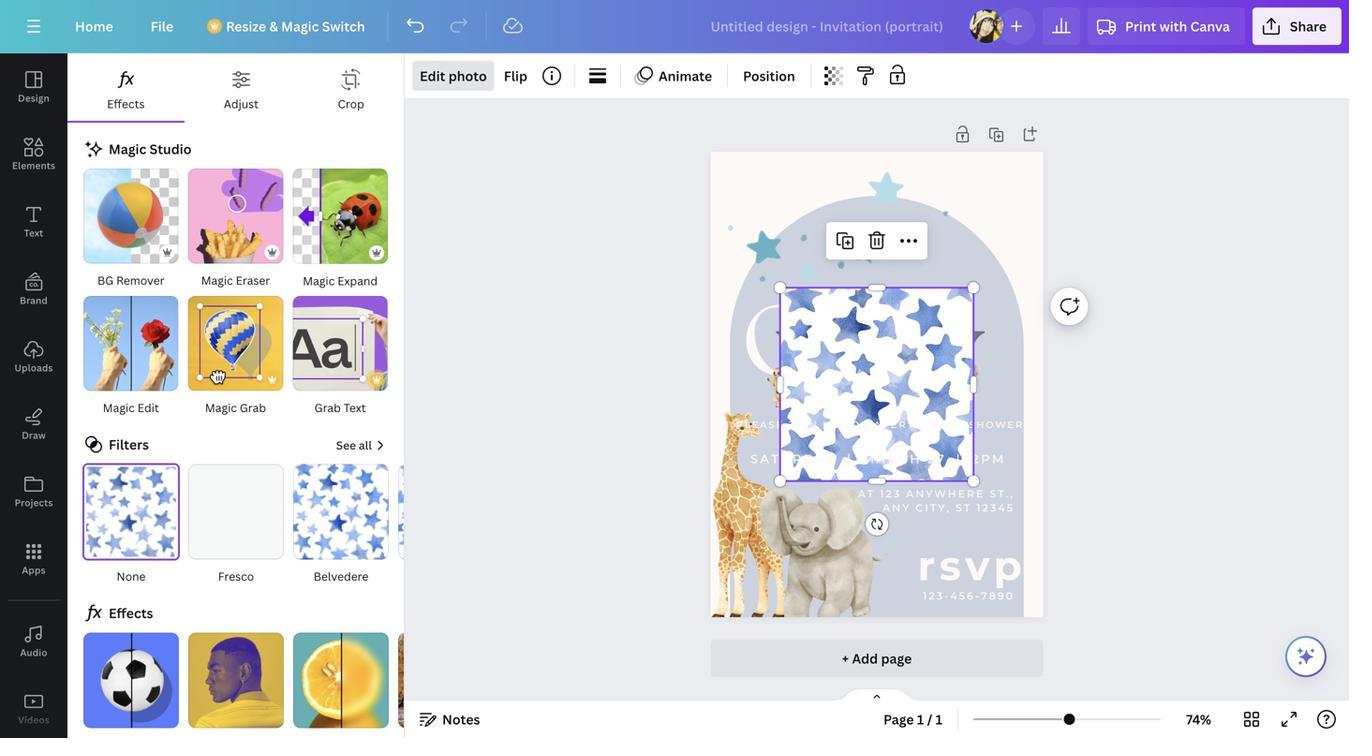 Task type: locate. For each thing, give the bounding box(es) containing it.
edit photo
[[420, 67, 487, 85]]

animate button
[[629, 61, 720, 91]]

magic eraser
[[201, 273, 270, 288]]

projects button
[[0, 458, 67, 526]]

magic for magic studio
[[109, 140, 147, 158]]

see
[[336, 438, 356, 453]]

avery's
[[874, 419, 927, 431]]

magic left expand
[[303, 273, 335, 289]]

fresco button
[[187, 464, 285, 588]]

page
[[882, 650, 912, 668]]

apps button
[[0, 526, 67, 593]]

side panel tab list
[[0, 53, 67, 739]]

magic inside magic expand button
[[303, 273, 335, 289]]

text inside grab text button
[[344, 400, 366, 416]]

rsvp
[[918, 541, 1027, 591]]

1 right "/"
[[936, 711, 943, 729]]

1 horizontal spatial text
[[344, 400, 366, 416]]

edit inside popup button
[[420, 67, 446, 85]]

anywhere
[[907, 488, 986, 500]]

main menu bar
[[0, 0, 1350, 53]]

magic for magic expand
[[303, 273, 335, 289]]

adjust
[[224, 96, 259, 112]]

all
[[359, 438, 372, 453]]

grab inside button
[[315, 400, 341, 416]]

1 horizontal spatial edit
[[420, 67, 446, 85]]

effects
[[107, 96, 145, 112], [109, 605, 153, 623]]

position
[[743, 67, 796, 85]]

1 vertical spatial edit
[[138, 400, 159, 416]]

text up the brand button
[[24, 227, 43, 240]]

magic eraser button
[[187, 168, 284, 292]]

page 1 / 1
[[884, 711, 943, 729]]

magic inside 'magic edit' button
[[103, 400, 135, 416]]

see all button
[[334, 436, 389, 455]]

│
[[843, 452, 858, 467], [952, 452, 967, 467]]

magic for magic edit
[[103, 400, 135, 416]]

file button
[[136, 7, 189, 45]]

1 horizontal spatial grab
[[315, 400, 341, 416]]

bg remover button
[[82, 168, 180, 292]]

456-
[[951, 590, 981, 602]]

magic
[[281, 17, 319, 35], [109, 140, 147, 158], [201, 273, 233, 288], [303, 273, 335, 289], [103, 400, 135, 416], [205, 400, 237, 416]]

effects button
[[67, 53, 184, 121]]

0 horizontal spatial │
[[843, 452, 858, 467]]

belvedere
[[314, 569, 369, 585]]

saturday
[[751, 452, 838, 467]]

canva
[[1191, 17, 1231, 35]]

shower
[[969, 419, 1025, 431]]

effects up magic studio
[[107, 96, 145, 112]]

baby
[[931, 419, 965, 431]]

1 grab from the left
[[240, 400, 266, 416]]

magic left studio
[[109, 140, 147, 158]]

draw button
[[0, 391, 67, 458]]

magic for magic grab
[[205, 400, 237, 416]]

magic right &
[[281, 17, 319, 35]]

flip button
[[497, 61, 535, 91]]

0 horizontal spatial text
[[24, 227, 43, 240]]

grab text button
[[292, 295, 389, 419]]

magic right magic edit
[[205, 400, 237, 416]]

2 grab from the left
[[315, 400, 341, 416]]

1 left "/"
[[918, 711, 925, 729]]

magic inside magic eraser button
[[201, 273, 233, 288]]

home
[[75, 17, 113, 35]]

magic up "filters"
[[103, 400, 135, 416]]

canva assistant image
[[1295, 646, 1318, 668]]

edit
[[420, 67, 446, 85], [138, 400, 159, 416]]

audio
[[20, 647, 47, 659]]

none button
[[82, 464, 180, 588]]

remover
[[116, 273, 165, 288]]

0 horizontal spatial edit
[[138, 400, 159, 416]]

animate
[[659, 67, 713, 85]]

2 │ from the left
[[952, 452, 967, 467]]

1 horizontal spatial 1
[[936, 711, 943, 729]]

magic inside magic grab "button"
[[205, 400, 237, 416]]

1
[[918, 711, 925, 729], [936, 711, 943, 729]]

uploads
[[15, 362, 53, 374]]

│ down the for
[[843, 452, 858, 467]]

grab left grab text
[[240, 400, 266, 416]]

effects down none
[[109, 605, 153, 623]]

none
[[117, 569, 146, 585]]

74% button
[[1169, 705, 1230, 735]]

│ right 27
[[952, 452, 967, 467]]

grab
[[240, 400, 266, 416], [315, 400, 341, 416]]

edit up "filters"
[[138, 400, 159, 416]]

fresco
[[218, 569, 254, 585]]

us
[[823, 419, 840, 431]]

+ add page
[[842, 650, 912, 668]]

brand button
[[0, 256, 67, 323]]

march
[[863, 452, 922, 467]]

crop
[[338, 96, 364, 112]]

page
[[884, 711, 914, 729]]

1 vertical spatial text
[[344, 400, 366, 416]]

0 horizontal spatial 1
[[918, 711, 925, 729]]

magic left eraser at left top
[[201, 273, 233, 288]]

design
[[18, 92, 50, 105]]

0 vertical spatial text
[[24, 227, 43, 240]]

grab up the see
[[315, 400, 341, 416]]

1 │ from the left
[[843, 452, 858, 467]]

0 horizontal spatial grab
[[240, 400, 266, 416]]

0 vertical spatial edit
[[420, 67, 446, 85]]

Design title text field
[[696, 7, 961, 45]]

text up see all
[[344, 400, 366, 416]]

text
[[24, 227, 43, 240], [344, 400, 366, 416]]

+
[[842, 650, 849, 668]]

print
[[1126, 17, 1157, 35]]

0 vertical spatial effects
[[107, 96, 145, 112]]

74%
[[1187, 711, 1212, 729]]

apps
[[22, 564, 46, 577]]

blur image
[[293, 633, 389, 729]]

1 horizontal spatial │
[[952, 452, 967, 467]]

edit left the photo
[[420, 67, 446, 85]]



Task type: vqa. For each thing, say whether or not it's contained in the screenshot.
Input field to search for apps search field
no



Task type: describe. For each thing, give the bounding box(es) containing it.
magic expand
[[303, 273, 378, 289]]

text inside text "button"
[[24, 227, 43, 240]]

magic edit
[[103, 400, 159, 416]]

edit inside button
[[138, 400, 159, 416]]

print with canva button
[[1088, 7, 1246, 45]]

saturday │ march 27 │ 2pm
[[751, 452, 1006, 467]]

resize & magic switch
[[226, 17, 365, 35]]

join
[[789, 419, 819, 431]]

magic studio
[[109, 140, 192, 158]]

1 vertical spatial effects
[[109, 605, 153, 623]]

/
[[928, 711, 933, 729]]

+ add page button
[[711, 640, 1044, 678]]

magic grab
[[205, 400, 266, 416]]

effects inside 'button'
[[107, 96, 145, 112]]

grab text
[[315, 400, 366, 416]]

photo
[[449, 67, 487, 85]]

switch
[[322, 17, 365, 35]]

position button
[[736, 61, 803, 91]]

belvedere button
[[292, 464, 390, 588]]

videos button
[[0, 676, 67, 739]]

2 1 from the left
[[936, 711, 943, 729]]

st.,
[[990, 488, 1015, 500]]

adjust button
[[184, 53, 298, 121]]

filters
[[109, 436, 149, 454]]

oh
[[742, 286, 894, 399]]

2pm
[[972, 452, 1006, 467]]

brand
[[20, 294, 48, 307]]

27
[[928, 452, 947, 467]]

share
[[1291, 17, 1327, 35]]

12345
[[977, 502, 1015, 514]]

magic expand button
[[292, 168, 389, 292]]

audio button
[[0, 608, 67, 676]]

&
[[269, 17, 278, 35]]

7890
[[981, 590, 1015, 602]]

add
[[852, 650, 878, 668]]

magic inside resize & magic switch button
[[281, 17, 319, 35]]

shadows image
[[83, 633, 179, 729]]

with
[[1160, 17, 1188, 35]]

grab inside "button"
[[240, 400, 266, 416]]

design button
[[0, 53, 67, 121]]

123-
[[923, 590, 951, 602]]

file
[[151, 17, 174, 35]]

city,
[[916, 502, 951, 514]]

boy
[[771, 310, 984, 432]]

home link
[[60, 7, 128, 45]]

videos
[[18, 714, 49, 727]]

projects
[[15, 497, 53, 509]]

at
[[858, 488, 876, 500]]

st
[[956, 502, 972, 514]]

notes button
[[412, 705, 488, 735]]

1 1 from the left
[[918, 711, 925, 729]]

please
[[737, 419, 784, 431]]

any
[[883, 502, 911, 514]]

resize & magic switch button
[[196, 7, 380, 45]]

123-456-7890
[[923, 590, 1015, 602]]

elements button
[[0, 121, 67, 188]]

flip
[[504, 67, 528, 85]]

studio
[[150, 140, 192, 158]]

bg
[[97, 273, 114, 288]]

please join us for avery's baby shower
[[737, 419, 1025, 431]]

magic grab button
[[187, 295, 284, 419]]

duotone image
[[188, 633, 284, 729]]

resize
[[226, 17, 266, 35]]

elements
[[12, 159, 55, 172]]

draw
[[22, 429, 46, 442]]

text button
[[0, 188, 67, 256]]

magic edit button
[[82, 295, 180, 419]]

crop button
[[298, 53, 404, 121]]

share button
[[1253, 7, 1342, 45]]

for
[[844, 419, 870, 431]]

at 123 anywhere st., any city, st 12345
[[858, 488, 1015, 514]]

expand
[[338, 273, 378, 289]]

show pages image
[[832, 688, 922, 703]]

magic for magic eraser
[[201, 273, 233, 288]]

bg remover
[[97, 273, 165, 288]]

notes
[[442, 711, 480, 729]]

uploads button
[[0, 323, 67, 391]]

see all
[[336, 438, 372, 453]]



